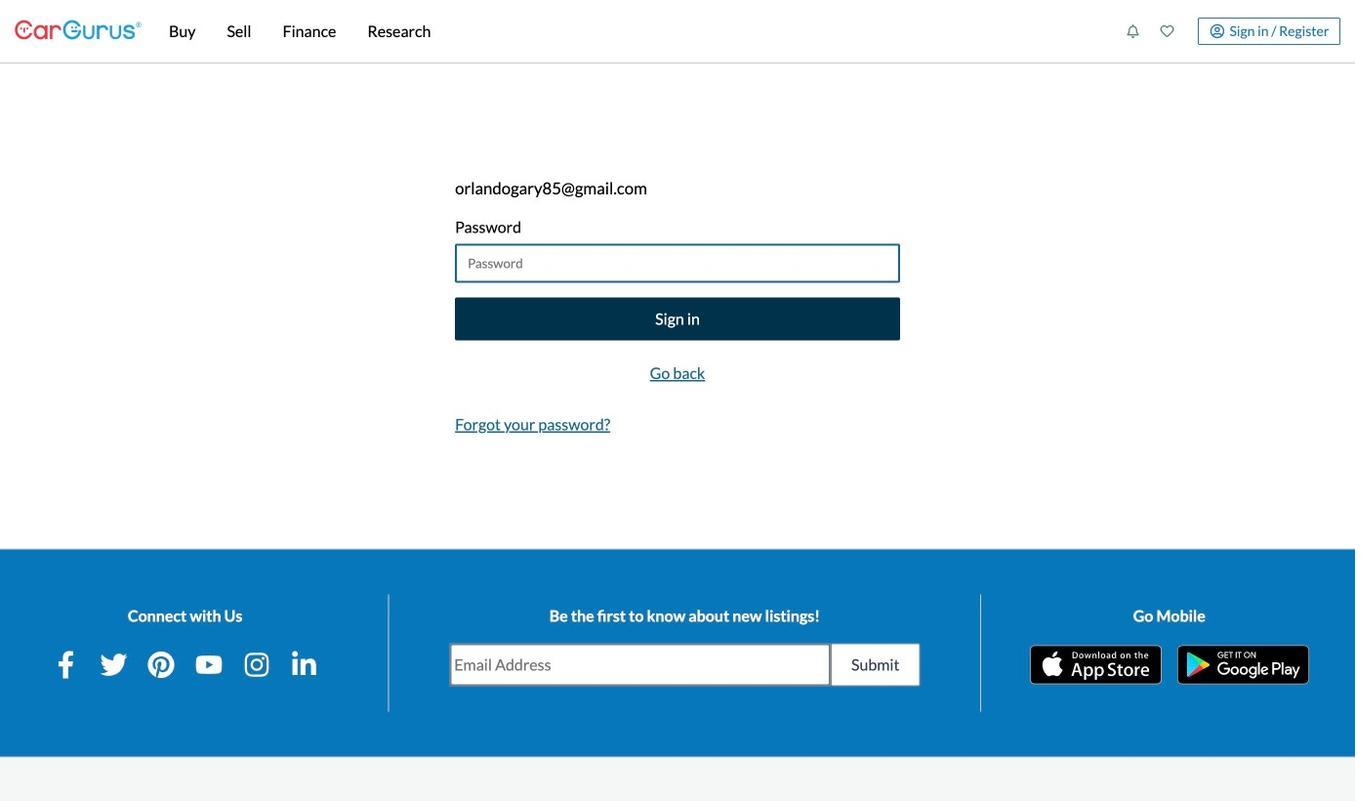 Task type: vqa. For each thing, say whether or not it's contained in the screenshot.
menu item in the right top of the page
yes



Task type: locate. For each thing, give the bounding box(es) containing it.
menu bar
[[142, 0, 1116, 63]]

Password password field
[[455, 244, 901, 283]]

menu item
[[1185, 18, 1341, 45]]

open notifications image
[[1127, 24, 1140, 38]]

Email Address email field
[[451, 644, 830, 685]]

menu
[[1116, 7, 1341, 55]]

linkedin image
[[291, 651, 318, 678]]



Task type: describe. For each thing, give the bounding box(es) containing it.
facebook image
[[52, 651, 80, 678]]

instagram image
[[243, 651, 270, 678]]

twitter image
[[100, 651, 127, 678]]

download on the app store image
[[1030, 645, 1162, 684]]

youtube image
[[195, 651, 223, 678]]

pinterest image
[[148, 651, 175, 678]]

user icon image
[[1211, 24, 1225, 38]]

get it on google play image
[[1178, 645, 1310, 684]]

saved cars image
[[1161, 24, 1175, 38]]



